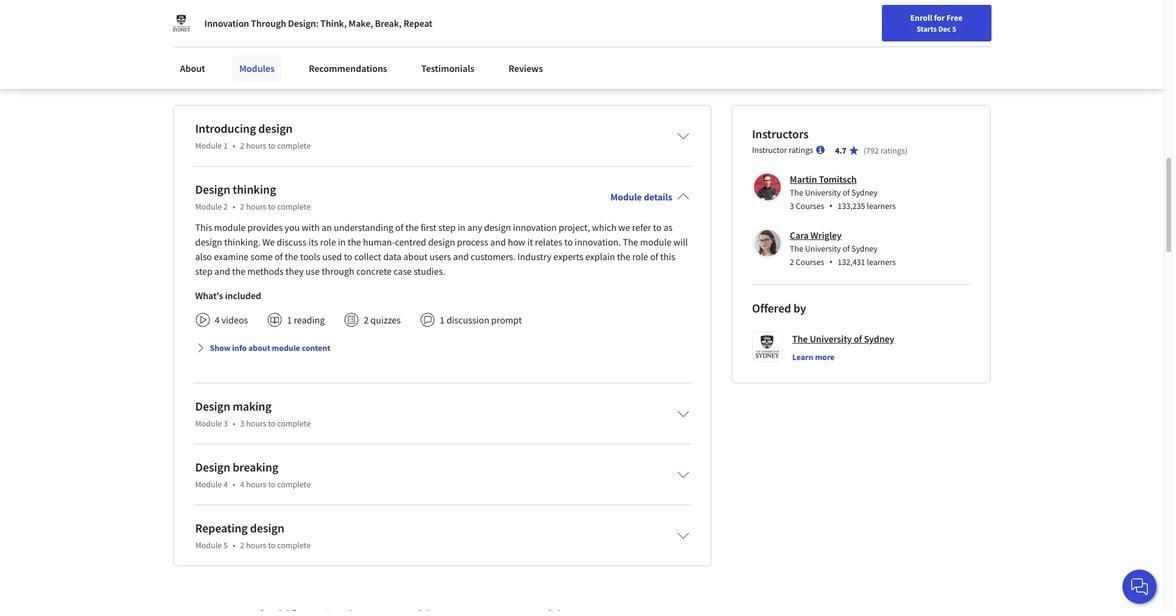 Task type: locate. For each thing, give the bounding box(es) containing it.
the down martin
[[790, 187, 804, 198]]

1 vertical spatial university
[[805, 243, 841, 254]]

1 complete from the top
[[277, 140, 311, 151]]

role down an
[[320, 236, 336, 248]]

module
[[195, 140, 222, 151], [611, 191, 642, 203], [195, 201, 222, 212], [195, 418, 222, 429], [195, 479, 222, 490], [195, 540, 222, 551]]

through
[[251, 17, 286, 29]]

• left '132,431'
[[830, 255, 833, 269]]

enhancing
[[603, 38, 644, 49]]

with up modules
[[264, 50, 281, 62]]

• down making
[[233, 418, 235, 429]]

1 for 1 discussion prompt
[[440, 314, 445, 326]]

132,431
[[838, 256, 866, 267]]

0 horizontal spatial it
[[305, 25, 310, 36]]

prompt
[[492, 314, 522, 326]]

5
[[953, 24, 957, 34], [224, 540, 228, 551]]

the up 'centred'
[[406, 221, 419, 233]]

design left breaking
[[195, 459, 230, 475]]

4 down breaking
[[240, 479, 244, 490]]

• down thinking in the left top of the page
[[233, 201, 235, 212]]

module up this at the right top
[[640, 236, 672, 248]]

5 right dec
[[953, 24, 957, 34]]

hours down breaking
[[246, 479, 267, 490]]

design inside design breaking module 4 • 4 hours to complete
[[195, 459, 230, 475]]

1 courses from the top
[[796, 200, 825, 211]]

and down process
[[453, 250, 469, 262]]

5 hours from the top
[[246, 540, 267, 551]]

1 horizontal spatial about
[[404, 250, 428, 262]]

content
[[302, 342, 331, 353]]

enroll for free starts dec 5
[[911, 12, 963, 34]]

cara wrigley link
[[790, 229, 842, 241]]

1 horizontal spatial for
[[934, 12, 945, 23]]

the right the explain
[[617, 250, 631, 262]]

the down cara on the top right
[[790, 243, 804, 254]]

sydney inside the university of sydney link
[[864, 333, 895, 345]]

design right introducing
[[258, 120, 293, 136]]

design thinking module 2 • 2 hours to complete
[[195, 181, 311, 212]]

university inside cara wrigley the university of sydney 2 courses • 132,431 learners
[[805, 243, 841, 254]]

university inside martin tomitsch the university of sydney 3 courses • 133,235 learners
[[805, 187, 841, 198]]

1 horizontal spatial it
[[528, 236, 533, 248]]

it right how
[[528, 236, 533, 248]]

more down equipping
[[196, 72, 219, 84]]

design left making
[[195, 398, 230, 414]]

repeating design module 5 • 2 hours to complete
[[195, 520, 311, 551]]

learners for wrigley
[[867, 256, 896, 267]]

and
[[173, 38, 188, 49], [468, 50, 483, 62], [490, 236, 506, 248], [453, 250, 469, 262], [215, 265, 230, 277]]

it inside "this module provides you with an understanding of the first step in any design innovation project, which we refer to as design thinking. we discuss its role in the human-centred design process and how it relates to innovation. the module will also examine some of the tools used to collect data about users and customers. industry experts explain the role of this step and the methods they use through concrete case studies."
[[528, 236, 533, 248]]

design left the has
[[239, 25, 266, 36]]

3 up design breaking module 4 • 4 hours to complete
[[224, 418, 228, 429]]

0 horizontal spatial about
[[248, 342, 270, 353]]

3 complete from the top
[[277, 418, 311, 429]]

more inside button
[[196, 72, 219, 84]]

learners right '132,431'
[[867, 256, 896, 267]]

0 vertical spatial step
[[439, 221, 456, 233]]

its
[[309, 236, 318, 248]]

use
[[306, 265, 320, 277]]

and up customers.
[[490, 236, 506, 248]]

0 horizontal spatial role
[[320, 236, 336, 248]]

a down "singular,"
[[556, 38, 560, 49]]

complete inside design making module 3 • 3 hours to complete
[[277, 418, 311, 429]]

1 for 1 reading
[[287, 314, 292, 326]]

cara
[[790, 229, 809, 241]]

design for design thinking
[[195, 181, 230, 197]]

4 hours from the top
[[246, 479, 267, 490]]

thinking
[[233, 181, 276, 197]]

1 vertical spatial courses
[[796, 256, 825, 267]]

module
[[214, 221, 246, 233], [640, 236, 672, 248], [272, 342, 300, 353]]

design inside introducing design module 1 • 2 hours to complete
[[258, 120, 293, 136]]

2 down introducing
[[240, 140, 244, 151]]

any
[[468, 221, 482, 233]]

step down "also"
[[195, 265, 213, 277]]

find your new career
[[826, 38, 903, 49]]

hours
[[246, 140, 267, 151], [246, 201, 267, 212], [246, 418, 267, 429], [246, 479, 267, 490], [246, 540, 267, 551]]

1 vertical spatial about
[[248, 342, 270, 353]]

sydney inside cara wrigley the university of sydney 2 courses • 132,431 learners
[[852, 243, 878, 254]]

1 horizontal spatial module
[[272, 342, 300, 353]]

the inside "this module provides you with an understanding of the first step in any design innovation project, which we refer to as design thinking. we discuss its role in the human-centred design process and how it relates to innovation. the module will also examine some of the tools used to collect data about users and customers. industry experts explain the role of this step and the methods they use through concrete case studies."
[[623, 236, 638, 248]]

show info about module content button
[[190, 337, 335, 359]]

1 vertical spatial 5
[[224, 540, 228, 551]]

martin tomitsch link
[[790, 173, 857, 185]]

in left any
[[458, 221, 466, 233]]

introducing
[[195, 120, 256, 136]]

complete inside design thinking module 2 • 2 hours to complete
[[277, 201, 311, 212]]

design for design breaking
[[195, 459, 230, 475]]

what's
[[195, 289, 223, 301]]

learners right 133,235
[[867, 200, 896, 211]]

also
[[195, 250, 212, 262]]

the up "learn"
[[793, 333, 808, 345]]

hours inside design thinking module 2 • 2 hours to complete
[[246, 201, 267, 212]]

the left concerns
[[473, 25, 486, 36]]

None search field
[[174, 32, 466, 56]]

problems.
[[434, 38, 474, 49]]

we
[[619, 221, 630, 233]]

courses down martin
[[796, 200, 825, 211]]

• inside repeating design module 5 • 2 hours to complete
[[233, 540, 235, 551]]

an
[[322, 221, 332, 233]]

become
[[312, 25, 344, 36], [234, 38, 266, 49]]

collect
[[354, 250, 381, 262]]

courses down cara wrigley link
[[796, 256, 825, 267]]

will
[[674, 236, 688, 248]]

a up solving
[[347, 25, 351, 36]]

0 vertical spatial courses
[[796, 200, 825, 211]]

more for learn more
[[815, 351, 835, 362]]

5 down repeating
[[224, 540, 228, 551]]

courses for martin
[[796, 200, 825, 211]]

learners inside cara wrigley the university of sydney 2 courses • 132,431 learners
[[867, 256, 896, 267]]

0 vertical spatial for
[[934, 12, 945, 23]]

read more
[[173, 72, 219, 84]]

design up users
[[428, 236, 455, 248]]

3 hours from the top
[[246, 418, 267, 429]]

the down for
[[173, 25, 188, 36]]

1 vertical spatial step
[[195, 265, 213, 277]]

they
[[286, 265, 304, 277]]

0 vertical spatial about
[[404, 250, 428, 262]]

find
[[826, 38, 842, 49]]

1 horizontal spatial 1
[[287, 314, 292, 326]]

0 vertical spatial 5
[[953, 24, 957, 34]]

module for design breaking
[[195, 479, 222, 490]]

in up used
[[338, 236, 346, 248]]

details
[[644, 191, 673, 203]]

hours inside introducing design module 1 • 2 hours to complete
[[246, 140, 267, 151]]

about right info
[[248, 342, 270, 353]]

5 inside enroll for free starts dec 5
[[953, 24, 957, 34]]

module inside introducing design module 1 • 2 hours to complete
[[195, 140, 222, 151]]

1 vertical spatial in
[[338, 236, 346, 248]]

hours inside repeating design module 5 • 2 hours to complete
[[246, 540, 267, 551]]

break,
[[375, 17, 402, 29]]

to inside design making module 3 • 3 hours to complete
[[268, 418, 276, 429]]

about inside "this module provides you with an understanding of the first step in any design innovation project, which we refer to as design thinking. we discuss its role in the human-centred design process and how it relates to innovation. the module will also examine some of the tools used to collect data about users and customers. industry experts explain the role of this step and the methods they use through concrete case studies."
[[404, 250, 428, 262]]

0 horizontal spatial step
[[195, 265, 213, 277]]

module for design thinking
[[195, 201, 222, 212]]

2 horizontal spatial module
[[640, 236, 672, 248]]

2 vertical spatial module
[[272, 342, 300, 353]]

1 horizontal spatial in
[[458, 221, 466, 233]]

breaking
[[233, 459, 279, 475]]

2 vertical spatial university
[[810, 333, 852, 345]]

english
[[931, 38, 960, 50]]

5 inside repeating design module 5 • 2 hours to complete
[[224, 540, 228, 551]]

more inside button
[[815, 351, 835, 362]]

english button
[[909, 24, 982, 64]]

module inside repeating design module 5 • 2 hours to complete
[[195, 540, 222, 551]]

hours down thinking in the left top of the page
[[246, 201, 267, 212]]

1 vertical spatial more
[[815, 351, 835, 362]]

• inside design thinking module 2 • 2 hours to complete
[[233, 201, 235, 212]]

2 courses from the top
[[796, 256, 825, 267]]

complexity
[[423, 50, 466, 62]]

ratings down instructors
[[789, 144, 814, 155]]

a up becoming
[[537, 25, 542, 36]]

hours for design thinking
[[246, 201, 267, 212]]

with up its
[[302, 221, 320, 233]]

design right repeating
[[250, 520, 284, 535]]

4 complete from the top
[[277, 479, 311, 490]]

university up the learn more button
[[810, 333, 852, 345]]

hours down repeating
[[246, 540, 267, 551]]

modules
[[239, 62, 275, 74]]

• down repeating
[[233, 540, 235, 551]]

design up failure.
[[476, 38, 503, 49]]

ratings right 792 on the top right of the page
[[881, 145, 905, 156]]

for up ability
[[312, 38, 323, 49]]

of inside cara wrigley the university of sydney 2 courses • 132,431 learners
[[843, 243, 850, 254]]

0 horizontal spatial more
[[196, 72, 219, 84]]

1 horizontal spatial with
[[302, 221, 320, 233]]

about
[[180, 62, 205, 74]]

2 complete from the top
[[277, 201, 311, 212]]

design inside design making module 3 • 3 hours to complete
[[195, 398, 230, 414]]

0 vertical spatial module
[[214, 221, 246, 233]]

centred
[[395, 236, 426, 248]]

complete inside introducing design module 1 • 2 hours to complete
[[277, 140, 311, 151]]

2 horizontal spatial 3
[[790, 200, 794, 211]]

the down "discuss"
[[285, 250, 298, 262]]

university for wrigley
[[805, 243, 841, 254]]

design up this
[[195, 181, 230, 197]]

which
[[592, 221, 617, 233]]

2 inside cara wrigley the university of sydney 2 courses • 132,431 learners
[[790, 256, 794, 267]]

complete for repeating design
[[277, 540, 311, 551]]

1 vertical spatial for
[[312, 38, 323, 49]]

for
[[934, 12, 945, 23], [312, 38, 323, 49]]

of inside martin tomitsch the university of sydney 3 courses • 133,235 learners
[[843, 187, 850, 198]]

0 horizontal spatial 3
[[224, 418, 228, 429]]

•
[[233, 140, 235, 151], [830, 199, 833, 212], [233, 201, 235, 212], [830, 255, 833, 269], [233, 418, 235, 429], [233, 479, 235, 490], [233, 540, 235, 551]]

sydney
[[852, 187, 878, 198], [852, 243, 878, 254], [864, 333, 895, 345]]

0 horizontal spatial for
[[312, 38, 323, 49]]

deal
[[335, 50, 352, 62]]

2 down cara on the top right
[[790, 256, 794, 267]]

1 hours from the top
[[246, 140, 267, 151]]

design inside the evolution of design has seen it become a discipline no longer limited to the concerns of a singular, specific domain and develop to become a pathway for solving complex, nonlinear problems. design is becoming a capability-enhancing skill, equipping people with the ability to deal with uncertainty, complexity and failure.
[[476, 38, 503, 49]]

792
[[867, 145, 879, 156]]

courses inside cara wrigley the university of sydney 2 courses • 132,431 learners
[[796, 256, 825, 267]]

sydney inside martin tomitsch the university of sydney 3 courses • 133,235 learners
[[852, 187, 878, 198]]

1 learners from the top
[[867, 200, 896, 211]]

hours inside design making module 3 • 3 hours to complete
[[246, 418, 267, 429]]

1 vertical spatial role
[[633, 250, 649, 262]]

design inside design thinking module 2 • 2 hours to complete
[[195, 181, 230, 197]]

0 horizontal spatial 5
[[224, 540, 228, 551]]

recommendations link
[[302, 55, 395, 82]]

hours for introducing design
[[246, 140, 267, 151]]

• inside design making module 3 • 3 hours to complete
[[233, 418, 235, 429]]

for up dec
[[934, 12, 945, 23]]

complete for design making
[[277, 418, 311, 429]]

hours down making
[[246, 418, 267, 429]]

the inside cara wrigley the university of sydney 2 courses • 132,431 learners
[[790, 243, 804, 254]]

hours down introducing
[[246, 140, 267, 151]]

0 horizontal spatial 1
[[224, 140, 228, 151]]

2 down repeating
[[240, 540, 244, 551]]

complete inside design breaking module 4 • 4 hours to complete
[[277, 479, 311, 490]]

0 vertical spatial it
[[305, 25, 310, 36]]

3 down making
[[240, 418, 244, 429]]

design inside the evolution of design has seen it become a discipline no longer limited to the concerns of a singular, specific domain and develop to become a pathway for solving complex, nonlinear problems. design is becoming a capability-enhancing skill, equipping people with the ability to deal with uncertainty, complexity and failure.
[[239, 25, 266, 36]]

0 vertical spatial in
[[458, 221, 466, 233]]

design right any
[[484, 221, 511, 233]]

0 horizontal spatial 4
[[215, 314, 220, 326]]

0 vertical spatial sydney
[[852, 187, 878, 198]]

learners for tomitsch
[[867, 200, 896, 211]]

module inside design breaking module 4 • 4 hours to complete
[[195, 479, 222, 490]]

become up solving
[[312, 25, 344, 36]]

• left 133,235
[[830, 199, 833, 212]]

module for introducing design
[[195, 140, 222, 151]]

role
[[320, 236, 336, 248], [633, 250, 649, 262]]

customers.
[[471, 250, 516, 262]]

0 horizontal spatial become
[[234, 38, 266, 49]]

chat with us image
[[1130, 577, 1150, 597]]

4
[[215, 314, 220, 326], [224, 479, 228, 490], [240, 479, 244, 490]]

complete inside repeating design module 5 • 2 hours to complete
[[277, 540, 311, 551]]

we
[[262, 236, 275, 248]]

with down "complex,"
[[354, 50, 371, 62]]

module for design making
[[195, 418, 222, 429]]

project,
[[559, 221, 590, 233]]

to inside design thinking module 2 • 2 hours to complete
[[268, 201, 276, 212]]

1 vertical spatial sydney
[[852, 243, 878, 254]]

1 horizontal spatial become
[[312, 25, 344, 36]]

4 up repeating
[[224, 479, 228, 490]]

courses inside martin tomitsch the university of sydney 3 courses • 133,235 learners
[[796, 200, 825, 211]]

step right first on the top left of page
[[439, 221, 456, 233]]

• down introducing
[[233, 140, 235, 151]]

to
[[463, 25, 471, 36], [224, 38, 232, 49], [324, 50, 332, 62], [268, 140, 276, 151], [268, 201, 276, 212], [653, 221, 662, 233], [565, 236, 573, 248], [344, 250, 353, 262], [268, 418, 276, 429], [268, 479, 276, 490], [268, 540, 276, 551]]

module inside design thinking module 2 • 2 hours to complete
[[195, 201, 222, 212]]

enroll
[[911, 12, 933, 23]]

it right seen at the top
[[305, 25, 310, 36]]

• down breaking
[[233, 479, 235, 490]]

the down examine
[[232, 265, 246, 277]]

2 down thinking in the left top of the page
[[240, 201, 244, 212]]

hours inside design breaking module 4 • 4 hours to complete
[[246, 479, 267, 490]]

the inside the evolution of design has seen it become a discipline no longer limited to the concerns of a singular, specific domain and develop to become a pathway for solving complex, nonlinear problems. design is becoming a capability-enhancing skill, equipping people with the ability to deal with uncertainty, complexity and failure.
[[173, 25, 188, 36]]

hours for design making
[[246, 418, 267, 429]]

3
[[790, 200, 794, 211], [224, 418, 228, 429], [240, 418, 244, 429]]

2 horizontal spatial 1
[[440, 314, 445, 326]]

2 inside repeating design module 5 • 2 hours to complete
[[240, 540, 244, 551]]

module inside design making module 3 • 3 hours to complete
[[195, 418, 222, 429]]

tools
[[300, 250, 321, 262]]

1 vertical spatial module
[[640, 236, 672, 248]]

• inside introducing design module 1 • 2 hours to complete
[[233, 140, 235, 151]]

more for read more
[[196, 72, 219, 84]]

about down 'centred'
[[404, 250, 428, 262]]

the
[[173, 25, 188, 36], [790, 187, 804, 198], [623, 236, 638, 248], [790, 243, 804, 254], [793, 333, 808, 345]]

learners inside martin tomitsch the university of sydney 3 courses • 133,235 learners
[[867, 200, 896, 211]]

university down wrigley
[[805, 243, 841, 254]]

with inside "this module provides you with an understanding of the first step in any design innovation project, which we refer to as design thinking. we discuss its role in the human-centred design process and how it relates to innovation. the module will also examine some of the tools used to collect data about users and customers. industry experts explain the role of this step and the methods they use through concrete case studies."
[[302, 221, 320, 233]]

and up skill,
[[173, 38, 188, 49]]

1 vertical spatial learners
[[867, 256, 896, 267]]

think,
[[321, 17, 347, 29]]

courses
[[796, 200, 825, 211], [796, 256, 825, 267]]

innovation
[[513, 221, 557, 233]]

role left this at the right top
[[633, 250, 649, 262]]

the university of sydney image
[[173, 15, 190, 32]]

4 left videos
[[215, 314, 220, 326]]

1 horizontal spatial step
[[439, 221, 456, 233]]

evolution
[[190, 25, 227, 36]]

1 down introducing
[[224, 140, 228, 151]]

)
[[905, 145, 908, 156]]

2 vertical spatial sydney
[[864, 333, 895, 345]]

1 vertical spatial it
[[528, 236, 533, 248]]

more right "learn"
[[815, 351, 835, 362]]

0 vertical spatial university
[[805, 187, 841, 198]]

3 down martin
[[790, 200, 794, 211]]

to inside introducing design module 1 • 2 hours to complete
[[268, 140, 276, 151]]

• inside design breaking module 4 • 4 hours to complete
[[233, 479, 235, 490]]

0 vertical spatial more
[[196, 72, 219, 84]]

2 learners from the top
[[867, 256, 896, 267]]

as
[[664, 221, 673, 233]]

1 horizontal spatial 5
[[953, 24, 957, 34]]

complete for introducing design
[[277, 140, 311, 151]]

1 horizontal spatial more
[[815, 351, 835, 362]]

0 vertical spatial learners
[[867, 200, 896, 211]]

module up thinking.
[[214, 221, 246, 233]]

2 hours from the top
[[246, 201, 267, 212]]

testimonials
[[422, 62, 475, 74]]

become up people
[[234, 38, 266, 49]]

university down martin tomitsch link
[[805, 187, 841, 198]]

1 left discussion
[[440, 314, 445, 326]]

1 left reading
[[287, 314, 292, 326]]

module for repeating design
[[195, 540, 222, 551]]

more
[[196, 72, 219, 84], [815, 351, 835, 362]]

the down we
[[623, 236, 638, 248]]

cara wrigley the university of sydney 2 courses • 132,431 learners
[[790, 229, 896, 269]]

hours for repeating design
[[246, 540, 267, 551]]

provides
[[248, 221, 283, 233]]

experts
[[554, 250, 584, 262]]

5 complete from the top
[[277, 540, 311, 551]]

1 inside introducing design module 1 • 2 hours to complete
[[224, 140, 228, 151]]

module left content
[[272, 342, 300, 353]]

the inside the university of sydney link
[[793, 333, 808, 345]]



Task type: vqa. For each thing, say whether or not it's contained in the screenshot.
the top module
yes



Task type: describe. For each thing, give the bounding box(es) containing it.
read
[[173, 72, 194, 84]]

0 vertical spatial become
[[312, 25, 344, 36]]

discipline
[[354, 25, 391, 36]]

for
[[180, 6, 194, 18]]

it inside the evolution of design has seen it become a discipline no longer limited to the concerns of a singular, specific domain and develop to become a pathway for solving complex, nonlinear problems. design is becoming a capability-enhancing skill, equipping people with the ability to deal with uncertainty, complexity and failure.
[[305, 25, 310, 36]]

by
[[794, 300, 807, 315]]

sydney for tomitsch
[[852, 187, 878, 198]]

examine
[[214, 250, 249, 262]]

videos
[[222, 314, 248, 326]]

design down this
[[195, 236, 222, 248]]

this
[[661, 250, 676, 262]]

courses for cara
[[796, 256, 825, 267]]

offered by
[[752, 300, 807, 315]]

• for repeating design
[[233, 540, 235, 551]]

methods
[[248, 265, 284, 277]]

and left failure.
[[468, 50, 483, 62]]

human-
[[363, 236, 395, 248]]

design:
[[288, 17, 319, 29]]

hours for design breaking
[[246, 479, 267, 490]]

1 horizontal spatial 4
[[224, 479, 228, 490]]

limited
[[433, 25, 461, 36]]

for inside the evolution of design has seen it become a discipline no longer limited to the concerns of a singular, specific domain and develop to become a pathway for solving complex, nonlinear problems. design is becoming a capability-enhancing skill, equipping people with the ability to deal with uncertainty, complexity and failure.
[[312, 38, 323, 49]]

the down the understanding in the top of the page
[[348, 236, 361, 248]]

you
[[285, 221, 300, 233]]

develop
[[190, 38, 222, 49]]

• inside cara wrigley the university of sydney 2 courses • 132,431 learners
[[830, 255, 833, 269]]

2 left the quizzes
[[364, 314, 369, 326]]

• for design thinking
[[233, 201, 235, 212]]

concerns
[[489, 25, 525, 36]]

innovation through design: think, make, break, repeat
[[204, 17, 433, 29]]

( 792 ratings )
[[864, 145, 908, 156]]

a down the has
[[269, 38, 273, 49]]

the evolution of design has seen it become a discipline no longer limited to the concerns of a singular, specific domain and develop to become a pathway for solving complex, nonlinear problems. design is becoming a capability-enhancing skill, equipping people with the ability to deal with uncertainty, complexity and failure.
[[173, 25, 647, 62]]

discussion
[[447, 314, 490, 326]]

3 inside martin tomitsch the university of sydney 3 courses • 133,235 learners
[[790, 200, 794, 211]]

info
[[232, 342, 247, 353]]

sydney for wrigley
[[852, 243, 878, 254]]

pathway
[[276, 38, 309, 49]]

2 inside introducing design module 1 • 2 hours to complete
[[240, 140, 244, 151]]

governments
[[276, 6, 333, 18]]

university for tomitsch
[[805, 187, 841, 198]]

for inside enroll for free starts dec 5
[[934, 12, 945, 23]]

nonlinear
[[393, 38, 432, 49]]

solving
[[325, 38, 353, 49]]

martin tomitsch the university of sydney 3 courses • 133,235 learners
[[790, 173, 896, 212]]

martin tomitsch image
[[754, 173, 781, 200]]

2 up thinking.
[[224, 201, 228, 212]]

0 horizontal spatial ratings
[[789, 144, 814, 155]]

1 discussion prompt
[[440, 314, 522, 326]]

instructor
[[752, 144, 787, 155]]

to inside design breaking module 4 • 4 hours to complete
[[268, 479, 276, 490]]

and down examine
[[215, 265, 230, 277]]

reviews link
[[501, 55, 551, 82]]

is
[[506, 38, 512, 49]]

2 horizontal spatial with
[[354, 50, 371, 62]]

recommendations
[[309, 62, 387, 74]]

cara wrigley image
[[754, 230, 781, 256]]

instructor ratings
[[752, 144, 814, 155]]

how
[[508, 236, 526, 248]]

1 horizontal spatial 3
[[240, 418, 244, 429]]

concrete
[[356, 265, 392, 277]]

martin
[[790, 173, 817, 185]]

offered
[[752, 300, 792, 315]]

complex,
[[355, 38, 391, 49]]

relates
[[535, 236, 563, 248]]

data
[[383, 250, 402, 262]]

• for design breaking
[[233, 479, 235, 490]]

repeat
[[404, 17, 433, 29]]

the university of sydney link
[[793, 331, 895, 346]]

• for introducing design
[[233, 140, 235, 151]]

about inside dropdown button
[[248, 342, 270, 353]]

complete for design breaking
[[277, 479, 311, 490]]

governments link
[[258, 0, 338, 24]]

to inside repeating design module 5 • 2 hours to complete
[[268, 540, 276, 551]]

show info about module content
[[210, 342, 331, 353]]

repeating
[[195, 520, 248, 535]]

ability
[[298, 50, 322, 62]]

this module provides you with an understanding of the first step in any design innovation project, which we refer to as design thinking. we discuss its role in the human-centred design process and how it relates to innovation. the module will also examine some of the tools used to collect data about users and customers. industry experts explain the role of this step and the methods they use through concrete case studies.
[[195, 221, 688, 277]]

wrigley
[[811, 229, 842, 241]]

introducing design module 1 • 2 hours to complete
[[195, 120, 311, 151]]

the inside martin tomitsch the university of sydney 3 courses • 133,235 learners
[[790, 187, 804, 198]]

the down pathway
[[283, 50, 296, 62]]

0 horizontal spatial with
[[264, 50, 281, 62]]

2 horizontal spatial 4
[[240, 479, 244, 490]]

4 videos
[[215, 314, 248, 326]]

users
[[430, 250, 451, 262]]

has
[[268, 25, 282, 36]]

make,
[[349, 17, 373, 29]]

domain
[[612, 25, 642, 36]]

• inside martin tomitsch the university of sydney 3 courses • 133,235 learners
[[830, 199, 833, 212]]

quizzes
[[371, 314, 401, 326]]

design inside repeating design module 5 • 2 hours to complete
[[250, 520, 284, 535]]

module details
[[611, 191, 673, 203]]

learn
[[793, 351, 814, 362]]

design for design making
[[195, 398, 230, 414]]

innovation.
[[575, 236, 621, 248]]

uncertainty,
[[373, 50, 420, 62]]

this
[[195, 221, 212, 233]]

0 horizontal spatial in
[[338, 236, 346, 248]]

thinking.
[[224, 236, 260, 248]]

find your new career link
[[820, 37, 909, 52]]

1 vertical spatial become
[[234, 38, 266, 49]]

understanding
[[334, 221, 394, 233]]

new
[[862, 38, 877, 49]]

equipping
[[192, 50, 232, 62]]

0 horizontal spatial module
[[214, 221, 246, 233]]

tomitsch
[[819, 173, 857, 185]]

discuss
[[277, 236, 307, 248]]

banner navigation
[[10, 0, 343, 34]]

• for design making
[[233, 418, 235, 429]]

complete for design thinking
[[277, 201, 311, 212]]

seen
[[284, 25, 303, 36]]

read more button
[[173, 72, 219, 85]]

module inside dropdown button
[[272, 342, 300, 353]]

1 horizontal spatial ratings
[[881, 145, 905, 156]]

dec
[[939, 24, 951, 34]]

1 horizontal spatial role
[[633, 250, 649, 262]]

testimonials link
[[414, 55, 482, 82]]

0 vertical spatial role
[[320, 236, 336, 248]]

innovation
[[204, 17, 249, 29]]

singular,
[[544, 25, 578, 36]]

your
[[844, 38, 860, 49]]

learn more
[[793, 351, 835, 362]]

4.7
[[836, 145, 847, 156]]

design making module 3 • 3 hours to complete
[[195, 398, 311, 429]]



